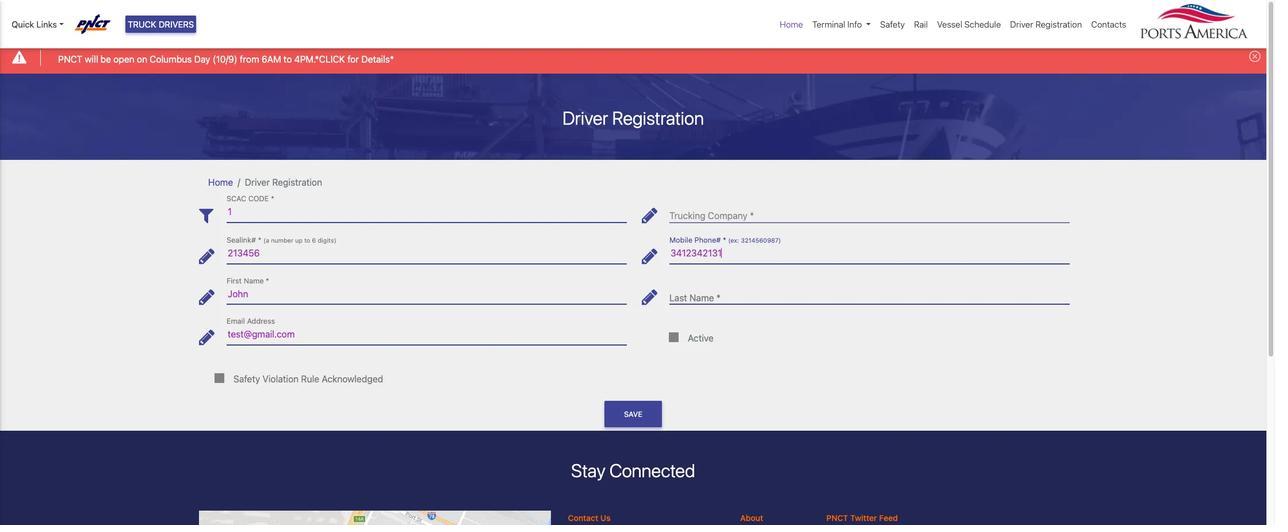 Task type: locate. For each thing, give the bounding box(es) containing it.
0 vertical spatial name
[[244, 276, 264, 285]]

0 horizontal spatial driver
[[245, 177, 270, 187]]

0 horizontal spatial home link
[[208, 177, 233, 187]]

2 vertical spatial driver registration
[[245, 177, 322, 187]]

save button
[[604, 401, 662, 428]]

2 horizontal spatial registration
[[1036, 19, 1082, 29]]

home link left terminal
[[775, 13, 808, 35]]

0 vertical spatial to
[[284, 54, 292, 64]]

info
[[847, 19, 862, 29]]

home left terminal
[[780, 19, 803, 29]]

home link
[[775, 13, 808, 35], [208, 177, 233, 187]]

* for scac code *
[[271, 195, 274, 203]]

0 vertical spatial driver
[[1010, 19, 1033, 29]]

2 vertical spatial registration
[[272, 177, 322, 187]]

home
[[780, 19, 803, 29], [208, 177, 233, 187]]

truck drivers link
[[125, 16, 196, 33]]

details*
[[361, 54, 394, 64]]

name
[[244, 276, 264, 285], [690, 293, 714, 303]]

* for trucking company *
[[750, 211, 754, 221]]

1 vertical spatial driver
[[562, 107, 608, 129]]

last
[[669, 293, 687, 303]]

company
[[708, 211, 748, 221]]

1 horizontal spatial to
[[304, 237, 310, 244]]

0 vertical spatial pnct
[[58, 54, 82, 64]]

on
[[137, 54, 147, 64]]

1 horizontal spatial registration
[[612, 107, 704, 129]]

to left 6
[[304, 237, 310, 244]]

1 horizontal spatial home
[[780, 19, 803, 29]]

1 horizontal spatial name
[[690, 293, 714, 303]]

0 vertical spatial home link
[[775, 13, 808, 35]]

SCAC CODE * search field
[[227, 202, 627, 223]]

1 vertical spatial home link
[[208, 177, 233, 187]]

driver
[[1010, 19, 1033, 29], [562, 107, 608, 129], [245, 177, 270, 187]]

drivers
[[159, 19, 194, 29]]

driver registration
[[1010, 19, 1082, 29], [562, 107, 704, 129], [245, 177, 322, 187]]

* right last
[[716, 293, 721, 303]]

pnct inside alert
[[58, 54, 82, 64]]

registration
[[1036, 19, 1082, 29], [612, 107, 704, 129], [272, 177, 322, 187]]

None text field
[[227, 243, 627, 264], [669, 243, 1070, 264], [227, 243, 627, 264], [669, 243, 1070, 264]]

* left (ex:
[[723, 236, 726, 245]]

1 vertical spatial pnct
[[826, 513, 848, 523]]

for
[[347, 54, 359, 64]]

day
[[194, 54, 210, 64]]

home link up scac
[[208, 177, 233, 187]]

0 horizontal spatial pnct
[[58, 54, 82, 64]]

Last Name * text field
[[669, 283, 1070, 304]]

truck
[[128, 19, 156, 29]]

* right first
[[266, 276, 269, 285]]

close image
[[1249, 51, 1261, 62]]

3214560987)
[[741, 237, 781, 244]]

stay
[[571, 460, 605, 482]]

first
[[227, 276, 242, 285]]

be
[[101, 54, 111, 64]]

2 horizontal spatial driver registration
[[1010, 19, 1082, 29]]

Email Address text field
[[227, 324, 627, 345]]

home up scac
[[208, 177, 233, 187]]

pnct will be open on columbus day (10/9) from 6am to 4pm.*click for details*
[[58, 54, 394, 64]]

email address
[[227, 317, 275, 326]]

*
[[271, 195, 274, 203], [750, 211, 754, 221], [258, 236, 261, 245], [723, 236, 726, 245], [266, 276, 269, 285], [716, 293, 721, 303]]

schedule
[[965, 19, 1001, 29]]

2 vertical spatial driver
[[245, 177, 270, 187]]

to
[[284, 54, 292, 64], [304, 237, 310, 244]]

safety left rail
[[880, 19, 905, 29]]

2 horizontal spatial driver
[[1010, 19, 1033, 29]]

to right 6am
[[284, 54, 292, 64]]

0 horizontal spatial registration
[[272, 177, 322, 187]]

rule
[[301, 374, 319, 384]]

0 horizontal spatial to
[[284, 54, 292, 64]]

0 vertical spatial safety
[[880, 19, 905, 29]]

safety link
[[876, 13, 909, 35]]

1 vertical spatial name
[[690, 293, 714, 303]]

links
[[36, 19, 57, 29]]

* for first name *
[[266, 276, 269, 285]]

pnct left will
[[58, 54, 82, 64]]

name right first
[[244, 276, 264, 285]]

1 vertical spatial safety
[[234, 374, 260, 384]]

1 horizontal spatial driver registration
[[562, 107, 704, 129]]

trucking
[[669, 211, 705, 221]]

0 vertical spatial driver registration
[[1010, 19, 1082, 29]]

contacts
[[1091, 19, 1126, 29]]

1 horizontal spatial pnct
[[826, 513, 848, 523]]

last name *
[[669, 293, 721, 303]]

1 horizontal spatial home link
[[775, 13, 808, 35]]

0 horizontal spatial safety
[[234, 374, 260, 384]]

scac code *
[[227, 195, 274, 203]]

open
[[113, 54, 134, 64]]

1 vertical spatial to
[[304, 237, 310, 244]]

vessel schedule link
[[932, 13, 1006, 35]]

pnct
[[58, 54, 82, 64], [826, 513, 848, 523]]

1 horizontal spatial safety
[[880, 19, 905, 29]]

safety left violation
[[234, 374, 260, 384]]

terminal info
[[812, 19, 862, 29]]

rail
[[914, 19, 928, 29]]

(a
[[263, 237, 269, 244]]

will
[[85, 54, 98, 64]]

safety for safety violation rule acknowledged
[[234, 374, 260, 384]]

* right company
[[750, 211, 754, 221]]

about
[[740, 513, 763, 523]]

1 vertical spatial registration
[[612, 107, 704, 129]]

pnct left "twitter"
[[826, 513, 848, 523]]

rail link
[[909, 13, 932, 35]]

0 horizontal spatial home
[[208, 177, 233, 187]]

name right last
[[690, 293, 714, 303]]

* right code
[[271, 195, 274, 203]]

safety
[[880, 19, 905, 29], [234, 374, 260, 384]]

safety for safety
[[880, 19, 905, 29]]

0 horizontal spatial name
[[244, 276, 264, 285]]

stay connected
[[571, 460, 695, 482]]

contacts link
[[1087, 13, 1131, 35]]

first name *
[[227, 276, 269, 285]]



Task type: describe. For each thing, give the bounding box(es) containing it.
contact us
[[568, 513, 611, 523]]

contact
[[568, 513, 598, 523]]

name for first
[[244, 276, 264, 285]]

* left (a
[[258, 236, 261, 245]]

0 horizontal spatial driver registration
[[245, 177, 322, 187]]

pnct for pnct will be open on columbus day (10/9) from 6am to 4pm.*click for details*
[[58, 54, 82, 64]]

address
[[247, 317, 275, 326]]

1 vertical spatial driver registration
[[562, 107, 704, 129]]

1 horizontal spatial driver
[[562, 107, 608, 129]]

email
[[227, 317, 245, 326]]

connected
[[609, 460, 695, 482]]

mobile
[[669, 236, 692, 245]]

safety violation rule acknowledged
[[234, 374, 383, 384]]

vessel
[[937, 19, 962, 29]]

truck drivers
[[128, 19, 194, 29]]

code
[[248, 195, 269, 203]]

trucking company *
[[669, 211, 754, 221]]

up
[[295, 237, 303, 244]]

twitter
[[850, 513, 877, 523]]

active
[[688, 333, 714, 343]]

sealink#
[[227, 236, 256, 245]]

(ex:
[[728, 237, 739, 244]]

to inside sealink# * (a number up to 6 digits)
[[304, 237, 310, 244]]

* for last name *
[[716, 293, 721, 303]]

us
[[600, 513, 611, 523]]

to inside alert
[[284, 54, 292, 64]]

digits)
[[318, 237, 336, 244]]

from
[[240, 54, 259, 64]]

columbus
[[150, 54, 192, 64]]

mobile phone# * (ex: 3214560987)
[[669, 236, 781, 245]]

driver registration link
[[1006, 13, 1087, 35]]

4pm.*click
[[294, 54, 345, 64]]

name for last
[[690, 293, 714, 303]]

0 vertical spatial home
[[780, 19, 803, 29]]

6
[[312, 237, 316, 244]]

pnct twitter feed
[[826, 513, 898, 523]]

quick
[[12, 19, 34, 29]]

phone#
[[694, 236, 721, 245]]

pnct will be open on columbus day (10/9) from 6am to 4pm.*click for details* alert
[[0, 42, 1267, 73]]

violation
[[263, 374, 299, 384]]

0 vertical spatial registration
[[1036, 19, 1082, 29]]

quick links
[[12, 19, 57, 29]]

feed
[[879, 513, 898, 523]]

acknowledged
[[322, 374, 383, 384]]

* for mobile phone# * (ex: 3214560987)
[[723, 236, 726, 245]]

Trucking Company * text field
[[669, 202, 1070, 223]]

quick links link
[[12, 18, 64, 31]]

terminal
[[812, 19, 845, 29]]

save
[[624, 410, 642, 418]]

terminal info link
[[808, 13, 876, 35]]

number
[[271, 237, 293, 244]]

1 vertical spatial home
[[208, 177, 233, 187]]

pnct will be open on columbus day (10/9) from 6am to 4pm.*click for details* link
[[58, 52, 394, 66]]

sealink# * (a number up to 6 digits)
[[227, 236, 336, 245]]

First Name * text field
[[227, 283, 627, 304]]

6am
[[262, 54, 281, 64]]

pnct for pnct twitter feed
[[826, 513, 848, 523]]

(10/9)
[[213, 54, 237, 64]]

driver inside driver registration link
[[1010, 19, 1033, 29]]

vessel schedule
[[937, 19, 1001, 29]]

scac
[[227, 195, 246, 203]]



Task type: vqa. For each thing, say whether or not it's contained in the screenshot.
quick links link
yes



